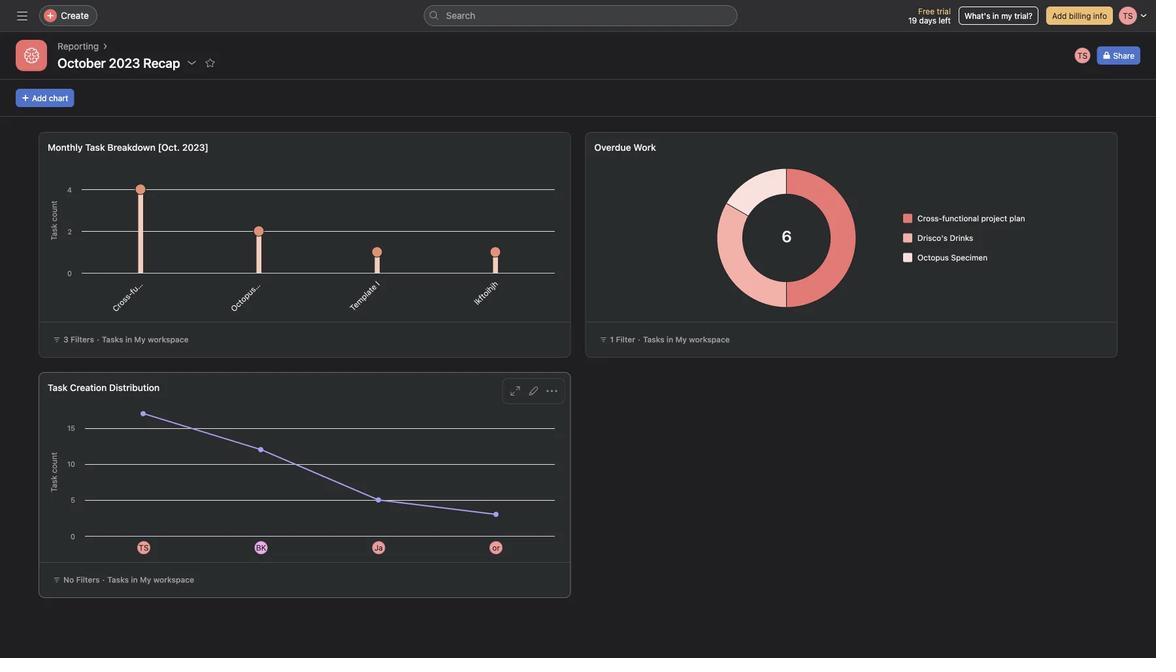 Task type: locate. For each thing, give the bounding box(es) containing it.
1 vertical spatial add
[[32, 93, 47, 103]]

workspace for monthly task breakdown [oct. 2023]
[[148, 335, 189, 345]]

what's in my trial? button
[[959, 7, 1039, 25]]

my right filter
[[676, 335, 687, 345]]

3 filters
[[63, 335, 94, 345]]

workspace
[[148, 335, 189, 345], [689, 335, 730, 345], [153, 576, 194, 585]]

task down 3
[[48, 383, 68, 394]]

project
[[982, 214, 1008, 223]]

plan
[[1010, 214, 1025, 223]]

in right no filters
[[131, 576, 138, 585]]

ts inside button
[[1078, 51, 1088, 60]]

0 horizontal spatial octopus specimen
[[229, 258, 285, 314]]

add for add chart
[[32, 93, 47, 103]]

no
[[63, 576, 74, 585]]

october 2023 recap
[[58, 55, 180, 70]]

0 vertical spatial task
[[85, 142, 105, 153]]

[oct. 2023]
[[158, 142, 209, 153]]

tasks right filter
[[643, 335, 665, 345]]

1 horizontal spatial ts
[[1078, 51, 1088, 60]]

1 filter
[[610, 335, 636, 345]]

october
[[58, 55, 106, 70]]

in for 3 filters
[[125, 335, 132, 345]]

create button
[[39, 5, 97, 26]]

trial
[[937, 7, 951, 16]]

octopus specimen
[[918, 253, 988, 262], [229, 258, 285, 314]]

functional
[[943, 214, 979, 223]]

1 horizontal spatial octopus specimen
[[918, 253, 988, 262]]

1 vertical spatial octopus
[[229, 285, 258, 314]]

add left billing
[[1052, 11, 1067, 20]]

my
[[134, 335, 146, 345], [676, 335, 687, 345], [140, 576, 151, 585]]

task right monthly
[[85, 142, 105, 153]]

1
[[610, 335, 614, 345]]

0 vertical spatial add
[[1052, 11, 1067, 20]]

0 horizontal spatial specimen
[[253, 258, 285, 290]]

search list box
[[424, 5, 738, 26]]

add to starred image
[[205, 58, 216, 68]]

0 vertical spatial filters
[[71, 335, 94, 345]]

1 vertical spatial filters
[[76, 576, 100, 585]]

in for 1 filter
[[667, 335, 674, 345]]

add billing info
[[1052, 11, 1107, 20]]

tasks
[[102, 335, 123, 345], [643, 335, 665, 345], [107, 576, 129, 585]]

my right no filters
[[140, 576, 151, 585]]

lkftoihjh
[[472, 280, 500, 307]]

add chart button
[[16, 89, 74, 107]]

free trial 19 days left
[[909, 7, 951, 25]]

add inside button
[[1052, 11, 1067, 20]]

i
[[374, 280, 382, 288]]

0 vertical spatial ts
[[1078, 51, 1088, 60]]

trial?
[[1015, 11, 1033, 20]]

my up 'creation distribution'
[[134, 335, 146, 345]]

in right filter
[[667, 335, 674, 345]]

specimen
[[951, 253, 988, 262], [253, 258, 285, 290]]

brain image
[[24, 48, 39, 63]]

0 vertical spatial octopus
[[918, 253, 949, 262]]

add left chart on the top left
[[32, 93, 47, 103]]

task
[[85, 142, 105, 153], [48, 383, 68, 394]]

edit chart image
[[529, 386, 539, 397]]

reporting link
[[58, 39, 99, 54]]

tasks right the 3 filters
[[102, 335, 123, 345]]

0 horizontal spatial task
[[48, 383, 68, 394]]

add inside button
[[32, 93, 47, 103]]

in for no filters
[[131, 576, 138, 585]]

0 horizontal spatial ts
[[139, 544, 149, 553]]

1 vertical spatial ts
[[139, 544, 149, 553]]

share button
[[1097, 46, 1141, 65]]

in right the 3 filters
[[125, 335, 132, 345]]

tasks in my workspace
[[102, 335, 189, 345], [643, 335, 730, 345], [107, 576, 194, 585]]

filters right 3
[[71, 335, 94, 345]]

1 horizontal spatial task
[[85, 142, 105, 153]]

ts button
[[1074, 46, 1092, 65]]

reporting
[[58, 41, 99, 52]]

filters
[[71, 335, 94, 345], [76, 576, 100, 585]]

ts
[[1078, 51, 1088, 60], [139, 544, 149, 553]]

filter
[[616, 335, 636, 345]]

template i
[[348, 280, 382, 313]]

days
[[920, 16, 937, 25]]

task creation distribution
[[48, 383, 160, 394]]

1 horizontal spatial add
[[1052, 11, 1067, 20]]

in left my
[[993, 11, 999, 20]]

add
[[1052, 11, 1067, 20], [32, 93, 47, 103]]

0 horizontal spatial add
[[32, 93, 47, 103]]

filters right no
[[76, 576, 100, 585]]

in
[[993, 11, 999, 20], [125, 335, 132, 345], [667, 335, 674, 345], [131, 576, 138, 585]]

view chart image
[[510, 386, 521, 397]]

monthly
[[48, 142, 83, 153]]

octopus
[[918, 253, 949, 262], [229, 285, 258, 314]]

my
[[1002, 11, 1013, 20]]



Task type: vqa. For each thing, say whether or not it's contained in the screenshot.
"Filters" to the bottom
yes



Task type: describe. For each thing, give the bounding box(es) containing it.
left
[[939, 16, 951, 25]]

drisco's
[[918, 234, 948, 243]]

1 horizontal spatial specimen
[[951, 253, 988, 262]]

my for monthly task breakdown [oct. 2023]
[[134, 335, 146, 345]]

show options image
[[187, 58, 197, 68]]

specimen inside octopus specimen
[[253, 258, 285, 290]]

filters for 3 filters
[[71, 335, 94, 345]]

ja
[[374, 544, 383, 553]]

drisco's drinks
[[918, 234, 974, 243]]

tasks in my workspace for overdue work
[[643, 335, 730, 345]]

more actions image
[[547, 386, 557, 397]]

cross-functional project plan
[[918, 214, 1025, 223]]

workspace for overdue work
[[689, 335, 730, 345]]

bk
[[256, 544, 266, 553]]

free
[[919, 7, 935, 16]]

what's
[[965, 11, 991, 20]]

tasks for monthly task breakdown [oct. 2023]
[[102, 335, 123, 345]]

chart
[[49, 93, 68, 103]]

or
[[492, 544, 500, 553]]

expand sidebar image
[[17, 10, 27, 21]]

create
[[61, 10, 89, 21]]

add chart
[[32, 93, 68, 103]]

tasks right no filters
[[107, 576, 129, 585]]

monthly task breakdown [oct. 2023]
[[48, 142, 209, 153]]

overdue work
[[595, 142, 656, 153]]

what's in my trial?
[[965, 11, 1033, 20]]

1 horizontal spatial octopus
[[918, 253, 949, 262]]

no filters
[[63, 576, 100, 585]]

search button
[[424, 5, 738, 26]]

in inside button
[[993, 11, 999, 20]]

2023 recap
[[109, 55, 180, 70]]

drinks
[[950, 234, 974, 243]]

template
[[348, 283, 378, 313]]

info
[[1094, 11, 1107, 20]]

1 vertical spatial task
[[48, 383, 68, 394]]

my for overdue work
[[676, 335, 687, 345]]

tasks for overdue work
[[643, 335, 665, 345]]

3
[[63, 335, 68, 345]]

share
[[1114, 51, 1135, 60]]

breakdown
[[107, 142, 156, 153]]

19
[[909, 16, 917, 25]]

add billing info button
[[1047, 7, 1113, 25]]

search
[[446, 10, 476, 21]]

tasks in my workspace for monthly task breakdown [oct. 2023]
[[102, 335, 189, 345]]

0 horizontal spatial octopus
[[229, 285, 258, 314]]

cross-
[[918, 214, 943, 223]]

creation distribution
[[70, 383, 160, 394]]

add for add billing info
[[1052, 11, 1067, 20]]

filters for no filters
[[76, 576, 100, 585]]

billing
[[1069, 11, 1091, 20]]



